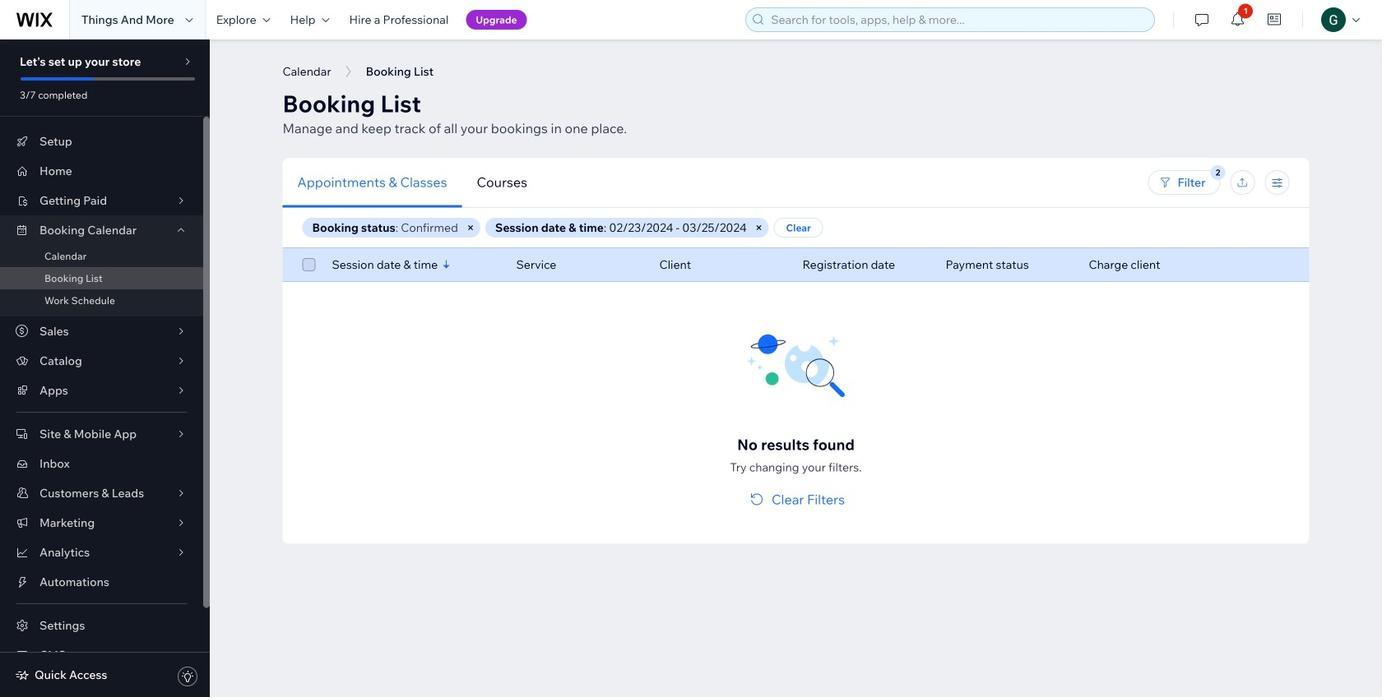 Task type: locate. For each thing, give the bounding box(es) containing it.
None checkbox
[[302, 255, 316, 275]]

Search for tools, apps, help & more... field
[[766, 8, 1150, 31]]

tab list
[[283, 158, 836, 208]]



Task type: describe. For each thing, give the bounding box(es) containing it.
sidebar element
[[0, 40, 210, 698]]



Task type: vqa. For each thing, say whether or not it's contained in the screenshot.
Media & Content link
no



